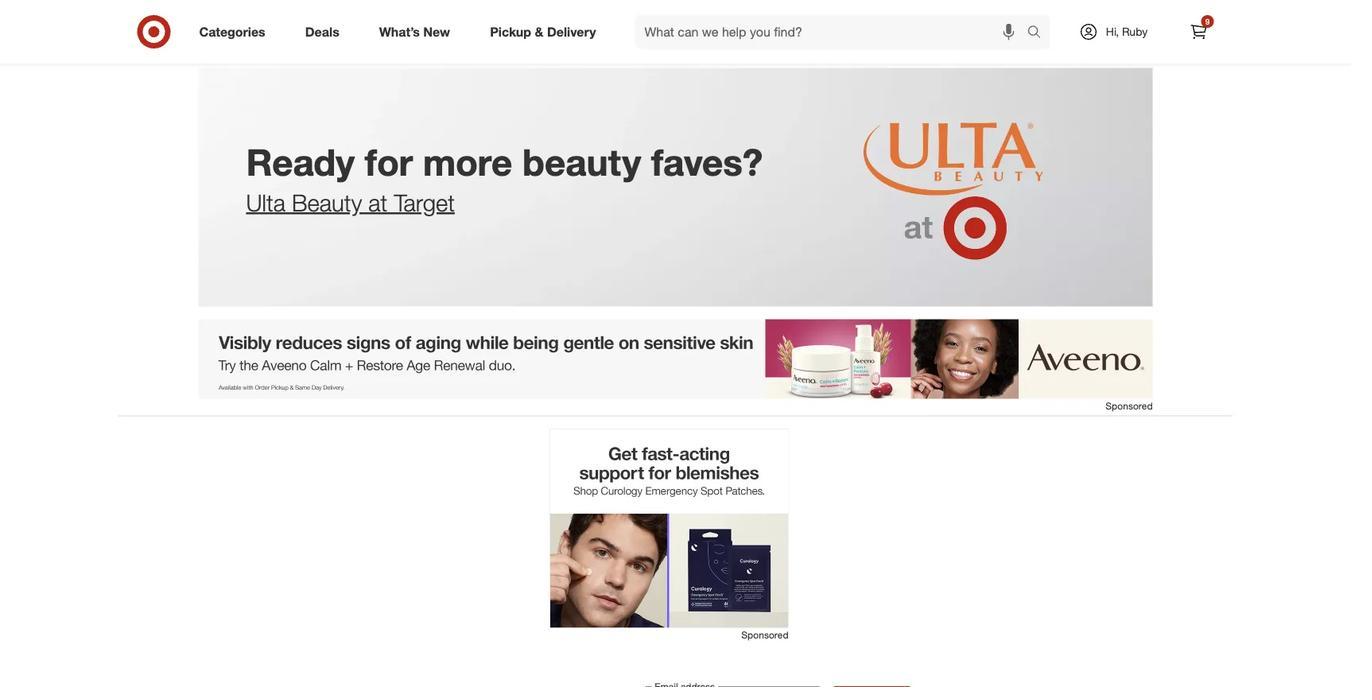 Task type: describe. For each thing, give the bounding box(es) containing it.
1 the from the left
[[807, 2, 822, 16]]

ruby
[[1122, 25, 1148, 39]]

learn how to use the latest skin care devices & bring the spa home for less. link
[[676, 0, 1127, 27]]

2 the from the left
[[976, 2, 991, 16]]

dermatologist.
[[416, 18, 484, 32]]

faves?
[[651, 140, 763, 184]]

0 vertical spatial for
[[1045, 2, 1057, 16]]

3
[[324, 2, 330, 16]]

care
[[876, 2, 896, 16]]

9 link
[[1181, 14, 1216, 49]]

beauty
[[522, 140, 641, 184]]

delivery
[[547, 24, 596, 39]]

naturium's
[[513, 2, 563, 16]]

ingredients
[[333, 2, 386, 16]]

beauty
[[292, 188, 362, 217]]

& inside pickup & delivery link
[[535, 24, 543, 39]]

learn for learn about 3 ingredients loaded with benefits from naturium's board-certified dermatologist.
[[263, 2, 290, 16]]

board-
[[566, 2, 598, 16]]

deals link
[[292, 14, 359, 49]]

learn about 3 ingredients loaded with benefits from naturium's board-certified dermatologist.
[[263, 2, 636, 32]]

ready
[[246, 140, 355, 184]]

latest
[[825, 2, 851, 16]]

less.
[[1061, 2, 1082, 16]]

categories link
[[186, 14, 285, 49]]

what's new
[[379, 24, 450, 39]]

search
[[1020, 26, 1058, 41]]

at
[[368, 188, 387, 217]]

skin
[[854, 2, 872, 16]]

from
[[488, 2, 510, 16]]

loaded
[[389, 2, 421, 16]]

learn for learn how to use the latest skin care devices & bring the spa home for less.
[[721, 2, 748, 16]]

pickup & delivery link
[[476, 14, 616, 49]]

pickup & delivery
[[490, 24, 596, 39]]

learn how to use the latest skin care devices & bring the spa home for less.
[[721, 2, 1082, 16]]

0 vertical spatial advertisement region
[[198, 319, 1153, 399]]



Task type: vqa. For each thing, say whether or not it's contained in the screenshot.
the sponsored related to Advertisement 'region' to the bottom
yes



Task type: locate. For each thing, give the bounding box(es) containing it.
1 vertical spatial sponsored
[[741, 629, 788, 641]]

0 horizontal spatial sponsored
[[741, 629, 788, 641]]

learn left 'how'
[[721, 2, 748, 16]]

0 horizontal spatial &
[[535, 24, 543, 39]]

1 learn from the left
[[263, 2, 290, 16]]

devices
[[899, 2, 936, 16]]

for inside ready for more beauty faves? ulta beauty at target
[[365, 140, 413, 184]]

0 vertical spatial &
[[939, 2, 946, 16]]

more
[[423, 140, 512, 184]]

1 vertical spatial advertisement region
[[550, 429, 788, 628]]

advertisement region
[[198, 319, 1153, 399], [550, 429, 788, 628]]

target
[[394, 188, 455, 217]]

learn
[[263, 2, 290, 16], [721, 2, 748, 16]]

1 horizontal spatial the
[[976, 2, 991, 16]]

for up at
[[365, 140, 413, 184]]

0 horizontal spatial the
[[807, 2, 822, 16]]

What can we help you find? suggestions appear below search field
[[635, 14, 1031, 49]]

categories
[[199, 24, 265, 39]]

bring
[[949, 2, 973, 16]]

deals
[[305, 24, 339, 39]]

1 horizontal spatial sponsored
[[1106, 400, 1153, 411]]

0 vertical spatial sponsored
[[1106, 400, 1153, 411]]

about
[[293, 2, 321, 16]]

2 learn from the left
[[721, 2, 748, 16]]

1 horizontal spatial for
[[1045, 2, 1057, 16]]

with
[[424, 2, 444, 16]]

1 horizontal spatial &
[[939, 2, 946, 16]]

& left bring
[[939, 2, 946, 16]]

1 vertical spatial &
[[535, 24, 543, 39]]

0 horizontal spatial learn
[[263, 2, 290, 16]]

to
[[774, 2, 784, 16]]

0 horizontal spatial for
[[365, 140, 413, 184]]

learn inside learn about 3 ingredients loaded with benefits from naturium's board-certified dermatologist.
[[263, 2, 290, 16]]

the
[[807, 2, 822, 16], [976, 2, 991, 16]]

hi, ruby
[[1106, 25, 1148, 39]]

learn left the about
[[263, 2, 290, 16]]

pickup
[[490, 24, 531, 39]]

9
[[1205, 16, 1210, 26]]

what's new link
[[366, 14, 470, 49]]

ulta
[[246, 188, 285, 217]]

search button
[[1020, 14, 1058, 52]]

home
[[1015, 2, 1042, 16]]

certified
[[598, 2, 636, 16]]

None text field
[[645, 686, 819, 687]]

1 horizontal spatial learn
[[721, 2, 748, 16]]

& inside learn how to use the latest skin care devices & bring the spa home for less. link
[[939, 2, 946, 16]]

what's
[[379, 24, 420, 39]]

the left spa
[[976, 2, 991, 16]]

hi,
[[1106, 25, 1119, 39]]

1 vertical spatial for
[[365, 140, 413, 184]]

for
[[1045, 2, 1057, 16], [365, 140, 413, 184]]

new
[[423, 24, 450, 39]]

how
[[751, 2, 771, 16]]

&
[[939, 2, 946, 16], [535, 24, 543, 39]]

sponsored
[[1106, 400, 1153, 411], [741, 629, 788, 641]]

ready for more beauty faves? ulta beauty at target
[[246, 140, 763, 217]]

use
[[787, 2, 804, 16]]

learn about 3 ingredients loaded with benefits from naturium's board-certified dermatologist. link
[[224, 0, 676, 43]]

spa
[[994, 2, 1012, 16]]

the right use
[[807, 2, 822, 16]]

& down the naturium's
[[535, 24, 543, 39]]

benefits
[[447, 2, 485, 16]]

for left "less." in the right of the page
[[1045, 2, 1057, 16]]



